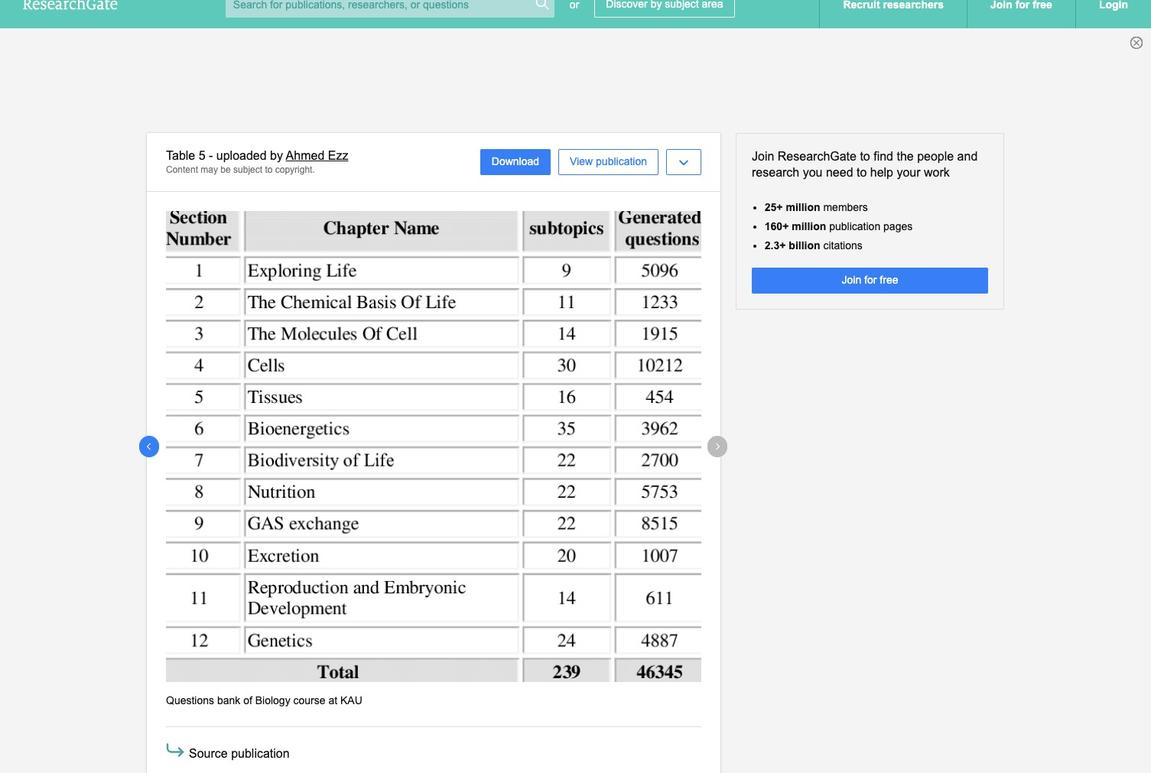 Task type: locate. For each thing, give the bounding box(es) containing it.
join
[[752, 150, 775, 163], [842, 274, 862, 286]]

publication right view
[[596, 155, 647, 168]]

publication down 'members'
[[830, 220, 881, 232]]

join inside join researchgate to find the people and research you need to help your work
[[752, 150, 775, 163]]

-
[[209, 149, 213, 162]]

1 horizontal spatial join
[[842, 274, 862, 286]]

join researchgate to find the people and research you need to help your work
[[752, 150, 978, 179]]

to left help
[[857, 166, 867, 179]]

people
[[917, 150, 954, 163]]

join inside join for free link
[[842, 274, 862, 286]]

download
[[492, 155, 539, 168]]

to
[[860, 150, 870, 163], [265, 164, 273, 175], [857, 166, 867, 179]]

size m image
[[164, 739, 187, 762]]

publication inside "link"
[[596, 155, 647, 168]]

million
[[786, 201, 821, 213], [792, 220, 827, 232]]

publication for source publication
[[231, 747, 290, 760]]

main content
[[0, 133, 1151, 774]]

0 horizontal spatial publication
[[231, 747, 290, 760]]

1 vertical spatial publication
[[830, 220, 881, 232]]

at
[[329, 695, 338, 707]]

source publication
[[189, 747, 290, 760]]

2 horizontal spatial publication
[[830, 220, 881, 232]]

ezz
[[328, 149, 348, 162]]

copyright.
[[275, 164, 315, 175]]

million right 25+
[[786, 201, 821, 213]]

content
[[166, 164, 198, 175]]

0 vertical spatial million
[[786, 201, 821, 213]]

bank
[[217, 695, 240, 707]]

5
[[199, 149, 205, 162]]

by
[[270, 149, 283, 162]]

size s image
[[535, 0, 550, 11]]

view
[[570, 155, 593, 168]]

0 vertical spatial join
[[752, 150, 775, 163]]

find
[[874, 150, 894, 163]]

0 horizontal spatial join
[[752, 150, 775, 163]]

publication
[[596, 155, 647, 168], [830, 220, 881, 232], [231, 747, 290, 760]]

view publication link
[[559, 149, 659, 175]]

source
[[189, 747, 228, 760]]

1 horizontal spatial publication
[[596, 155, 647, 168]]

help
[[870, 166, 894, 179]]

join for free
[[842, 274, 899, 286]]

view publication
[[570, 155, 647, 168]]

million up billion at the right top
[[792, 220, 827, 232]]

1 vertical spatial join
[[842, 274, 862, 286]]

biology
[[255, 695, 290, 707]]

2 vertical spatial publication
[[231, 747, 290, 760]]

your
[[897, 166, 921, 179]]

you
[[803, 166, 823, 179]]

publication right source
[[231, 747, 290, 760]]

25+
[[765, 201, 783, 213]]

need
[[826, 166, 853, 179]]

table
[[166, 149, 195, 162]]

publication inside 25+ million members 160+ million publication pages 2.3+ billion citations
[[830, 220, 881, 232]]

join left for
[[842, 274, 862, 286]]

and
[[958, 150, 978, 163]]

160+
[[765, 220, 789, 232]]

0 vertical spatial publication
[[596, 155, 647, 168]]

to down by on the left of the page
[[265, 164, 273, 175]]

join up research
[[752, 150, 775, 163]]

research
[[752, 166, 800, 179]]

pages
[[884, 220, 913, 232]]



Task type: describe. For each thing, give the bounding box(es) containing it.
join for free link
[[752, 268, 988, 294]]

join for join researchgate to find the people and research you need to help your work
[[752, 150, 775, 163]]

researchgate
[[778, 150, 857, 163]]

course
[[293, 695, 326, 707]]

work
[[924, 166, 950, 179]]

the
[[897, 150, 914, 163]]

researchgate logo image
[[23, 0, 118, 10]]

members
[[824, 201, 868, 213]]

for
[[865, 274, 877, 286]]

ahmed
[[286, 149, 325, 162]]

join for join for free
[[842, 274, 862, 286]]

billion
[[789, 239, 821, 252]]

ahmed ezz link
[[286, 149, 348, 162]]

main content containing table 5
[[0, 133, 1151, 774]]

questions bank of biology course at kau image
[[166, 211, 702, 682]]

1 vertical spatial million
[[792, 220, 827, 232]]

25+ million members 160+ million publication pages 2.3+ billion citations
[[765, 201, 913, 252]]

uploaded
[[216, 149, 267, 162]]

Search for publications, researchers, or questions field
[[226, 0, 555, 18]]

2.3+
[[765, 239, 786, 252]]

to left find
[[860, 150, 870, 163]]

free
[[880, 274, 899, 286]]

questions
[[166, 695, 214, 707]]

citations
[[824, 239, 863, 252]]

kau
[[340, 695, 363, 707]]

subject
[[233, 164, 262, 175]]

may
[[201, 164, 218, 175]]

questions bank of biology course at kau
[[166, 695, 363, 707]]

to inside table 5 - uploaded by ahmed ezz content may be subject to copyright.
[[265, 164, 273, 175]]

of
[[243, 695, 252, 707]]

download link
[[480, 149, 551, 175]]

be
[[221, 164, 231, 175]]

publication for view publication
[[596, 155, 647, 168]]

table 5 - uploaded by ahmed ezz content may be subject to copyright.
[[166, 149, 348, 175]]



Task type: vqa. For each thing, say whether or not it's contained in the screenshot.


